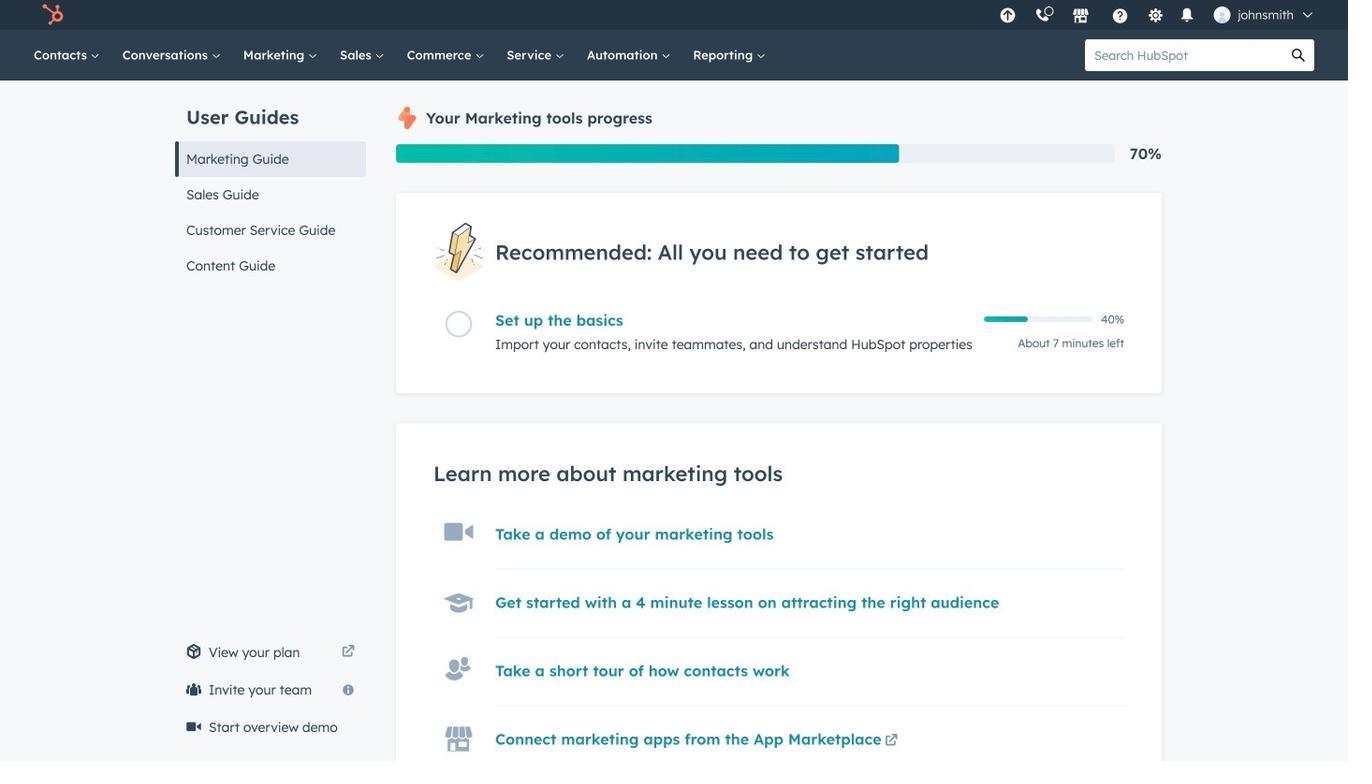 Task type: describe. For each thing, give the bounding box(es) containing it.
[object object] complete progress bar
[[984, 317, 1028, 322]]

user guides element
[[175, 81, 366, 284]]

john smith image
[[1214, 7, 1231, 23]]

0 horizontal spatial link opens in a new window image
[[342, 642, 355, 664]]



Task type: vqa. For each thing, say whether or not it's contained in the screenshot.
Marketplaces image
yes



Task type: locate. For each thing, give the bounding box(es) containing it.
marketplaces image
[[1073, 8, 1090, 25]]

Search HubSpot search field
[[1086, 39, 1283, 71]]

0 vertical spatial link opens in a new window image
[[342, 646, 355, 659]]

menu
[[990, 0, 1326, 30]]

0 horizontal spatial link opens in a new window image
[[342, 646, 355, 659]]

0 vertical spatial link opens in a new window image
[[342, 642, 355, 664]]

1 horizontal spatial link opens in a new window image
[[885, 736, 898, 749]]

1 vertical spatial link opens in a new window image
[[885, 731, 898, 753]]

1 horizontal spatial link opens in a new window image
[[885, 731, 898, 753]]

link opens in a new window image
[[342, 642, 355, 664], [885, 736, 898, 749]]

link opens in a new window image
[[342, 646, 355, 659], [885, 731, 898, 753]]

progress bar
[[396, 144, 900, 163]]

1 vertical spatial link opens in a new window image
[[885, 736, 898, 749]]



